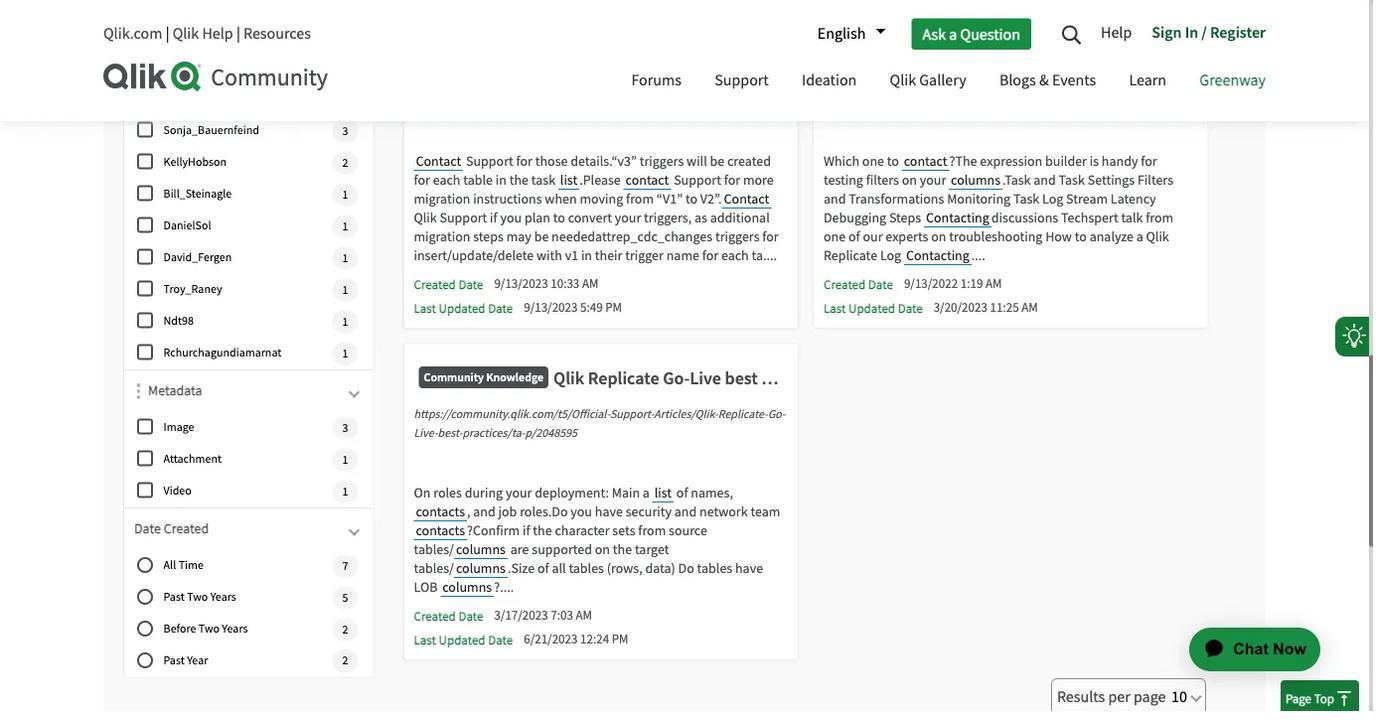 Task type: locate. For each thing, give the bounding box(es) containing it.
1 vertical spatial question
[[205, 48, 250, 63]]

3 2 from the top
[[342, 654, 348, 669]]

more
[[743, 171, 774, 189]]

last updated date down columns ?....
[[414, 632, 513, 649]]

0 horizontal spatial log
[[881, 246, 902, 264]]

to left v2".
[[686, 190, 698, 208]]

2 articles/qlik- from the top
[[654, 407, 718, 422]]

and right ,
[[473, 503, 496, 521]]

our
[[863, 228, 883, 246]]

is
[[1090, 152, 1099, 170]]

past for past two years
[[164, 589, 185, 605]]

bill_steinagle
[[164, 186, 232, 201]]

0 vertical spatial from
[[626, 190, 654, 208]]

years up before two years
[[210, 589, 236, 605]]

menu bar
[[617, 53, 1281, 111]]

1 horizontal spatial replicate
[[824, 246, 878, 264]]

a right the 'ask'
[[949, 24, 957, 44]]

0 vertical spatial years
[[210, 589, 236, 605]]

0 vertical spatial replicate-
[[718, 75, 768, 90]]

0 horizontal spatial how
[[964, 35, 999, 58]]

4 1 from the top
[[342, 282, 348, 297]]

2 replicate- from the top
[[718, 407, 768, 422]]

p/1978851
[[977, 94, 1029, 109]]

0 vertical spatial the
[[510, 171, 529, 189]]

https://community.qlik.com/t5/official- inside https://community.qlik.com/t5/official-support-articles/qlik-replicate- trigger-sap-hana-conversion-from-version-1-to/ta-p/2107737
[[414, 75, 610, 90]]

2 for before two years
[[342, 622, 348, 637]]

support inside "dropdown button"
[[715, 70, 769, 90]]

1 horizontal spatial |
[[236, 23, 240, 44]]

contacting down monitoring
[[926, 209, 990, 227]]

insert/update/delete
[[414, 246, 534, 264]]

two down time
[[187, 589, 208, 605]]

1 for troy_raney
[[342, 282, 348, 297]]

0 horizontal spatial contact
[[626, 171, 669, 189]]

for left table
[[414, 171, 430, 189]]

if
[[490, 209, 498, 227], [523, 522, 530, 540]]

0 vertical spatial contacting
[[926, 209, 990, 227]]

community inside community knowledge how to get started with qlik replicate
[[834, 38, 894, 53]]

list up when
[[560, 171, 578, 189]]

1 horizontal spatial how
[[1046, 228, 1072, 246]]

have inside on roles during your deployment: main a list of names, contacts , and job roles.do you have security and network team contacts
[[595, 503, 623, 521]]

filters
[[866, 171, 899, 189]]

sort filter image
[[137, 383, 141, 399]]

with left v1
[[537, 246, 562, 264]]

knowledge up qlik gallery
[[896, 38, 954, 53]]

support up steps
[[440, 209, 487, 227]]

1 vertical spatial go-
[[768, 407, 786, 422]]

go- for replicate-
[[768, 407, 786, 422]]

resources
[[243, 23, 311, 44]]

last for how to get started with qlik replicate
[[824, 300, 846, 317]]

replicate- inside https://community.qlik.com/t5/official-support-articles/qlik-replicate-go- live-best-practices/ta-p/2048595
[[718, 407, 768, 422]]

articles/qlik- for https://community.qlik.com/t5/official-support-articles/qlik-replicate- trigger-sap-hana-conversion-from-version-1-to/ta-p/2107737
[[654, 75, 718, 90]]

resources link
[[243, 23, 311, 44]]

the inside the 'support for those details."v3" triggers will be created for each table in the task'
[[510, 171, 529, 189]]

pm
[[606, 300, 622, 316], [612, 632, 629, 648]]

greenway
[[1200, 70, 1266, 90]]

0 horizontal spatial each
[[433, 171, 461, 189]]

created date down our
[[824, 276, 893, 293]]

log down experts
[[881, 246, 902, 264]]

from inside ?confirm if the character sets from source tables/
[[638, 522, 666, 540]]

contact down trigger-
[[416, 152, 461, 170]]

years for before two years
[[222, 621, 248, 637]]

1 tables/ from the top
[[414, 541, 454, 559]]

2 horizontal spatial community
[[834, 38, 894, 53]]

/
[[1202, 22, 1207, 42]]

1 vertical spatial replicate
[[824, 246, 878, 264]]

3 1 from the top
[[342, 250, 348, 266]]

from up target
[[638, 522, 666, 540]]

0 vertical spatial each
[[433, 171, 461, 189]]

1 for david_fergen
[[342, 250, 348, 266]]

updated for how to get started with qlik replicate
[[849, 300, 896, 317]]

1 vertical spatial one
[[824, 228, 846, 246]]

1 horizontal spatial if
[[523, 522, 530, 540]]

qlik.com | qlik help | resources
[[103, 23, 311, 44]]

of inside on roles during your deployment: main a list of names, contacts , and job roles.do you have security and network team contacts
[[677, 484, 688, 502]]

p/2107737
[[671, 94, 723, 109]]

articles/qlik- inside https://community.qlik.com/t5/official-support-articles/qlik-replicate-go- live-best-practices/ta-p/2048595
[[654, 407, 718, 422]]

1 vertical spatial with
[[537, 246, 562, 264]]

data)
[[646, 560, 676, 577]]

0 horizontal spatial your
[[506, 484, 532, 502]]

5
[[342, 590, 348, 606]]

1 vertical spatial page
[[1286, 691, 1312, 707]]

triggers left will
[[640, 152, 684, 170]]

question down the qlik.com | qlik help | resources
[[205, 48, 250, 63]]

0 vertical spatial community
[[834, 38, 894, 53]]

ideation
[[802, 70, 857, 90]]

0 vertical spatial of
[[849, 228, 860, 246]]

https://community.qlik.com/t5/official- up hana-
[[414, 75, 610, 90]]

knowledge
[[896, 38, 954, 53], [486, 369, 544, 385]]

1 horizontal spatial list
[[655, 484, 672, 502]]

have up sets
[[595, 503, 623, 521]]

support inside the 'support for those details."v3" triggers will be created for each table in the task'
[[466, 152, 514, 170]]

0 vertical spatial articles/qlik-
[[654, 75, 718, 90]]

contact up additional
[[724, 190, 770, 208]]

in up instructions
[[496, 171, 507, 189]]

1 vertical spatial from
[[1146, 209, 1174, 227]]

for up filters
[[1141, 152, 1158, 170]]

updated down columns ?....
[[439, 632, 486, 649]]

you down instructions
[[500, 209, 522, 227]]

to down techspert
[[1075, 228, 1087, 246]]

help left 'sign' at right
[[1101, 22, 1132, 42]]

1-
[[633, 94, 643, 109]]

0 horizontal spatial you
[[500, 209, 522, 227]]

2 for past year
[[342, 654, 348, 669]]

support for support for those details."v3" triggers will be created for each table in the task
[[466, 152, 514, 170]]

of left the names,
[[677, 484, 688, 502]]

tables right all
[[569, 560, 604, 577]]

contacts
[[416, 503, 465, 521], [416, 522, 465, 540]]

and
[[1034, 171, 1056, 189], [824, 190, 846, 208], [473, 503, 496, 521], [675, 503, 697, 521]]

past down all
[[164, 589, 185, 605]]

plan
[[525, 209, 551, 227]]

6/21/2023 12:24 pm
[[524, 632, 629, 648]]

on inside ?the expression builder is handy for testing filters on your
[[902, 171, 917, 189]]

0 horizontal spatial triggers
[[640, 152, 684, 170]]

0 vertical spatial triggers
[[640, 152, 684, 170]]

group
[[124, 550, 373, 678]]

3 for metadata
[[342, 420, 348, 436]]

1 3 from the top
[[342, 123, 348, 139]]

0 horizontal spatial have
[[595, 503, 623, 521]]

your
[[920, 171, 947, 189], [615, 209, 641, 227], [506, 484, 532, 502]]

table
[[463, 171, 493, 189]]

0 vertical spatial past
[[164, 589, 185, 605]]

0 horizontal spatial the
[[510, 171, 529, 189]]

7 1 from the top
[[342, 452, 348, 467]]

2 vertical spatial on
[[595, 541, 610, 559]]

support button
[[700, 53, 784, 111]]

0 horizontal spatial contact
[[416, 152, 461, 170]]

support inside support for more migration instructions when moving from "v1" to v2".
[[674, 171, 722, 189]]

your up neededattrep_cdc_changes
[[615, 209, 641, 227]]

of inside discussions techspert talk from one of our experts on troubleshooting how to analyze a qlik replicate log
[[849, 228, 860, 246]]

2 2 from the top
[[342, 622, 348, 637]]

contact inside contact qlik support if you plan to convert your triggers, as additional migration steps may be neededattrep_cdc_changes triggers for insert/update/delete with v1 in their trigger name for each ta....
[[724, 190, 770, 208]]

top
[[1315, 691, 1335, 707]]

"v1"
[[657, 190, 683, 208]]

0 vertical spatial 3
[[342, 123, 348, 139]]

0 horizontal spatial one
[[824, 228, 846, 246]]

1 2 from the top
[[342, 155, 348, 170]]

0 horizontal spatial |
[[166, 23, 169, 44]]

years down the past two years
[[222, 621, 248, 637]]

1 replicate- from the top
[[718, 75, 768, 90]]

2 horizontal spatial on
[[931, 228, 947, 246]]

greenway link
[[1185, 53, 1281, 111]]

with inside contact qlik support if you plan to convert your triggers, as additional migration steps may be neededattrep_cdc_changes triggers for insert/update/delete with v1 in their trigger name for each ta....
[[537, 246, 562, 264]]

each left table
[[433, 171, 461, 189]]

created up all time
[[164, 520, 209, 537]]

0 vertical spatial be
[[710, 152, 725, 170]]

.size of all tables (rows, data) do tables have lob
[[414, 560, 763, 596]]

neededattrep_cdc_changes
[[552, 228, 713, 246]]

3/20/2023 11:25 am
[[934, 300, 1038, 316]]

updated down our
[[849, 300, 896, 317]]

1 vertical spatial 3
[[342, 420, 348, 436]]

per
[[1109, 687, 1131, 707]]

articles/qlik- for https://community.qlik.com/t5/official-support-articles/qlik-replicate-go- live-best-practices/ta-p/2048595
[[654, 407, 718, 422]]

a up security
[[643, 484, 650, 502]]

migration down table
[[414, 190, 471, 208]]

with up to-
[[1114, 35, 1149, 58]]

https://community.qlik.com/t5/official- inside https://community.qlik.com/t5/official-support-articles/qlik-replicate-go- live-best-practices/ta-p/2048595
[[414, 407, 610, 422]]

1 articles/qlik- from the top
[[654, 75, 718, 90]]

3 left live-
[[342, 420, 348, 436]]

are
[[511, 541, 529, 559]]

ask
[[923, 24, 946, 44]]

contacting for contacting
[[926, 209, 990, 227]]

2 migration from the top
[[414, 228, 471, 246]]

1 horizontal spatial triggers
[[716, 228, 760, 246]]

be down 'plan'
[[534, 228, 549, 246]]

2 tables/ from the top
[[414, 560, 454, 577]]

1 migration from the top
[[414, 190, 471, 208]]

application
[[1153, 604, 1345, 696]]

to
[[1002, 35, 1021, 58]]

1 vertical spatial triggers
[[716, 228, 760, 246]]

pm for 9/13/2023 5:49 pm
[[606, 300, 622, 316]]

https://community.qlik.com/t5/official- up qlik-
[[824, 75, 1020, 90]]

0 horizontal spatial on
[[595, 541, 610, 559]]

list up security
[[655, 484, 672, 502]]

support- inside https://community.qlik.com/t5/official-support-articles/how-to-get- started-with-qlik-replicate/ta-p/1978851
[[1020, 75, 1064, 90]]

0 vertical spatial one
[[863, 152, 885, 170]]

created for 9/13/2023 10:33 am
[[414, 276, 456, 293]]

| right qlik help link at the top of page
[[236, 23, 240, 44]]

on up contacting ....
[[931, 228, 947, 246]]

articles/qlik- down qlik replicate go-live best practices link
[[654, 407, 718, 422]]

you up 'character'
[[571, 503, 592, 521]]

of inside '.size of all tables (rows, data) do tables have lob'
[[538, 560, 549, 577]]

1 tables from the left
[[569, 560, 604, 577]]

0 vertical spatial 2
[[342, 155, 348, 170]]

am for 3/17/2023 7:03 am
[[576, 608, 592, 624]]

and right the .task
[[1034, 171, 1056, 189]]

the up instructions
[[510, 171, 529, 189]]

9/13/2023 left 10:33
[[494, 276, 548, 292]]

one down debugging
[[824, 228, 846, 246]]

articles/qlik- up p/2107737
[[654, 75, 718, 90]]

community
[[834, 38, 894, 53], [211, 62, 328, 92], [424, 369, 484, 385]]

1 horizontal spatial on
[[902, 171, 917, 189]]

0 vertical spatial go-
[[663, 367, 690, 390]]

1 vertical spatial in
[[581, 246, 592, 264]]

0 horizontal spatial in
[[496, 171, 507, 189]]

1 horizontal spatial go-
[[768, 407, 786, 422]]

tables/ inside are supported on the target tables/
[[414, 560, 454, 577]]

updated
[[439, 300, 486, 317], [849, 300, 896, 317], [439, 632, 486, 649]]

community inside community knowledge qlik replicate go-live best practices
[[424, 369, 484, 385]]

all
[[552, 560, 566, 577]]

each left "ta...."
[[722, 246, 749, 264]]

how left to
[[964, 35, 999, 58]]

2 tables from the left
[[697, 560, 733, 577]]

https://community.qlik.com/t5/official- inside https://community.qlik.com/t5/official-support-articles/how-to-get- started-with-qlik-replicate/ta-p/1978851
[[824, 75, 1020, 90]]

sets
[[613, 522, 636, 540]]

1 horizontal spatial you
[[571, 503, 592, 521]]

1 vertical spatial years
[[222, 621, 248, 637]]

blogs & events
[[1000, 70, 1097, 90]]

past left year
[[164, 653, 185, 668]]

the
[[510, 171, 529, 189], [533, 522, 552, 540], [613, 541, 632, 559]]

created date down lob
[[414, 608, 483, 625]]

?the expression builder is handy for testing filters on your
[[824, 152, 1158, 189]]

....
[[972, 246, 986, 264]]

9/13/2023 down 9/13/2023 10:33 am
[[524, 300, 578, 316]]

1 horizontal spatial question
[[961, 24, 1021, 44]]

community up ideation
[[834, 38, 894, 53]]

your inside ?the expression builder is handy for testing filters on your
[[920, 171, 947, 189]]

5 1 from the top
[[342, 314, 348, 329]]

8 1 from the top
[[342, 484, 348, 499]]

0 horizontal spatial community
[[211, 62, 328, 92]]

| up 'general'
[[166, 23, 169, 44]]

will
[[687, 152, 707, 170]]

2 horizontal spatial of
[[849, 228, 860, 246]]

contacting up 9/13/2022
[[906, 246, 970, 264]]

2 | from the left
[[236, 23, 240, 44]]

am for 9/13/2022 1:19 am
[[986, 276, 1002, 292]]

of left our
[[849, 228, 860, 246]]

1 horizontal spatial have
[[735, 560, 763, 577]]

two right before
[[199, 621, 220, 637]]

from inside support for more migration instructions when moving from "v1" to v2".
[[626, 190, 654, 208]]

qlik gallery link
[[875, 53, 982, 111]]

to inside support for more migration instructions when moving from "v1" to v2".
[[686, 190, 698, 208]]

0 vertical spatial have
[[595, 503, 623, 521]]

0 vertical spatial with
[[1114, 35, 1149, 58]]

and up source
[[675, 503, 697, 521]]

0 vertical spatial a
[[949, 24, 957, 44]]

in
[[496, 171, 507, 189], [581, 246, 592, 264]]

author
[[148, 84, 188, 102]]

|
[[166, 23, 169, 44], [236, 23, 240, 44]]

1 vertical spatial how
[[1046, 228, 1072, 246]]

last updated date down insert/update/delete
[[414, 300, 513, 317]]

knowledge for how
[[896, 38, 954, 53]]

https://community.qlik.com/t5/official- up practices/ta-
[[414, 407, 610, 422]]

9/13/2023 for 9/13/2023 5:49 pm
[[524, 300, 578, 316]]

go- down practices
[[768, 407, 786, 422]]

support- for how to get started with qlik replicate
[[1020, 75, 1064, 90]]

steps
[[473, 228, 504, 246]]

1 for danielsol
[[342, 218, 348, 234]]

1 vertical spatial contacting
[[906, 246, 970, 264]]

tables right do
[[697, 560, 733, 577]]

contact left ?the on the top right of the page
[[904, 152, 948, 170]]

1
[[342, 187, 348, 202], [342, 218, 348, 234], [342, 250, 348, 266], [342, 282, 348, 297], [342, 314, 348, 329], [342, 346, 348, 361], [342, 452, 348, 467], [342, 484, 348, 499]]

0 horizontal spatial knowledge
[[486, 369, 544, 385]]

1 horizontal spatial of
[[677, 484, 688, 502]]

your up transformations
[[920, 171, 947, 189]]

1 horizontal spatial log
[[1043, 190, 1064, 208]]

page up general question
[[217, 16, 241, 31]]

2 1 from the top
[[342, 218, 348, 234]]

7:03
[[551, 608, 573, 624]]

how inside discussions techspert talk from one of our experts on troubleshooting how to analyze a qlik replicate log
[[1046, 228, 1072, 246]]

from right talk
[[1146, 209, 1174, 227]]

pm right 5:49
[[606, 300, 622, 316]]

2 horizontal spatial the
[[613, 541, 632, 559]]

tables/
[[414, 541, 454, 559], [414, 560, 454, 577]]

last
[[414, 300, 436, 317], [824, 300, 846, 317], [414, 632, 436, 649]]

qlik inside discussions techspert talk from one of our experts on troubleshooting how to analyze a qlik replicate log
[[1147, 228, 1170, 246]]

1 horizontal spatial be
[[710, 152, 725, 170]]

support down will
[[674, 171, 722, 189]]

1 vertical spatial articles/qlik-
[[654, 407, 718, 422]]

2 3 from the top
[[342, 420, 348, 436]]

knowledge for qlik
[[486, 369, 544, 385]]

.size
[[508, 560, 535, 577]]

in
[[1185, 22, 1199, 42]]

in right v1
[[581, 246, 592, 264]]

on inside are supported on the target tables/
[[595, 541, 610, 559]]

general
[[164, 48, 202, 63]]

0 horizontal spatial question
[[205, 48, 250, 63]]

for up the task
[[516, 152, 533, 170]]

am for 9/13/2023 10:33 am
[[582, 276, 599, 292]]

updated down insert/update/delete
[[439, 300, 486, 317]]

past year
[[164, 653, 208, 668]]

replicate- inside https://community.qlik.com/t5/official-support-articles/qlik-replicate- trigger-sap-hana-conversion-from-version-1-to/ta-p/2107737
[[718, 75, 768, 90]]

0 vertical spatial in
[[496, 171, 507, 189]]

am
[[582, 276, 599, 292], [986, 276, 1002, 292], [1022, 300, 1038, 316], [576, 608, 592, 624]]

1 horizontal spatial your
[[615, 209, 641, 227]]

1 vertical spatial past
[[164, 653, 185, 668]]

on for experts
[[931, 228, 947, 246]]

for
[[516, 152, 533, 170], [1141, 152, 1158, 170], [414, 171, 430, 189], [724, 171, 741, 189], [763, 228, 779, 246], [702, 246, 719, 264]]

task down builder
[[1059, 171, 1085, 189]]

3 down community link
[[342, 123, 348, 139]]

2 vertical spatial from
[[638, 522, 666, 540]]

to down when
[[553, 209, 565, 227]]

0 vertical spatial log
[[1043, 190, 1064, 208]]

group containing all time
[[124, 550, 373, 678]]

two for past
[[187, 589, 208, 605]]

2 horizontal spatial your
[[920, 171, 947, 189]]

the down roles.do
[[533, 522, 552, 540]]

question
[[961, 24, 1021, 44], [205, 48, 250, 63]]

for right name
[[702, 246, 719, 264]]

1 horizontal spatial contact
[[724, 190, 770, 208]]

1 vertical spatial replicate-
[[718, 407, 768, 422]]

contacting for contacting ....
[[906, 246, 970, 264]]

support for more migration instructions when moving from "v1" to v2".
[[414, 171, 774, 208]]

date created
[[134, 520, 209, 537]]

page top button
[[1281, 681, 1360, 712]]

on inside discussions techspert talk from one of our experts on troubleshooting how to analyze a qlik replicate log
[[931, 228, 947, 246]]

go- inside https://community.qlik.com/t5/official-support-articles/qlik-replicate-go- live-best-practices/ta-p/2048595
[[768, 407, 786, 422]]

articles/qlik- inside https://community.qlik.com/t5/official-support-articles/qlik-replicate- trigger-sap-hana-conversion-from-version-1-to/ta-p/2107737
[[654, 75, 718, 90]]

live
[[690, 367, 722, 390]]

1 for video
[[342, 484, 348, 499]]

the inside are supported on the target tables/
[[613, 541, 632, 559]]

1 horizontal spatial help
[[1101, 22, 1132, 42]]

page
[[217, 16, 241, 31], [1286, 691, 1312, 707]]

replicate- up p/2107737
[[718, 75, 768, 90]]

0 horizontal spatial go-
[[663, 367, 690, 390]]

support- inside https://community.qlik.com/t5/official-support-articles/qlik-replicate-go- live-best-practices/ta-p/2048595
[[610, 407, 654, 422]]

0 vertical spatial knowledge
[[896, 38, 954, 53]]

transformations
[[849, 190, 945, 208]]

0 vertical spatial two
[[187, 589, 208, 605]]

0 horizontal spatial page
[[217, 16, 241, 31]]

6 1 from the top
[[342, 346, 348, 361]]

knowledge up practices/ta-
[[486, 369, 544, 385]]

log inside .task and task settings filters and transformations monitoring task log stream latency debugging steps
[[1043, 190, 1064, 208]]

knowledge inside community knowledge how to get started with qlik replicate
[[896, 38, 954, 53]]

1 vertical spatial knowledge
[[486, 369, 544, 385]]

be right will
[[710, 152, 725, 170]]

1 horizontal spatial with
[[1114, 35, 1149, 58]]

0 vertical spatial replicate
[[1187, 35, 1258, 58]]

qlik down latency
[[1147, 228, 1170, 246]]

migration up insert/update/delete
[[414, 228, 471, 246]]

of left all
[[538, 560, 549, 577]]

1 past from the top
[[164, 589, 185, 605]]

9/13/2022 1:19 am
[[904, 276, 1002, 292]]

qlik left in
[[1153, 35, 1183, 58]]

v1
[[565, 246, 579, 264]]

qlik-
[[890, 94, 913, 109]]

question left get
[[961, 24, 1021, 44]]

1 vertical spatial a
[[1137, 228, 1144, 246]]

1 1 from the top
[[342, 187, 348, 202]]

started-
[[824, 94, 864, 109]]

knowledge inside community knowledge qlik replicate go-live best practices
[[486, 369, 544, 385]]

0 vertical spatial how
[[964, 35, 999, 58]]

support up table
[[466, 152, 514, 170]]

1 vertical spatial you
[[571, 503, 592, 521]]

your inside on roles during your deployment: main a list of names, contacts , and job roles.do you have security and network team contacts
[[506, 484, 532, 502]]

0 vertical spatial if
[[490, 209, 498, 227]]

how down techspert
[[1046, 228, 1072, 246]]

contact for contact qlik support if you plan to convert your triggers, as additional migration steps may be neededattrep_cdc_changes triggers for insert/update/delete with v1 in their trigger name for each ta....
[[724, 190, 770, 208]]

1 vertical spatial contact
[[626, 171, 669, 189]]

created down lob
[[414, 608, 456, 625]]

last updated date down 9/13/2022
[[824, 300, 923, 317]]

0 vertical spatial you
[[500, 209, 522, 227]]

1 horizontal spatial tables
[[697, 560, 733, 577]]

qlik inside contact qlik support if you plan to convert your triggers, as additional migration steps may be neededattrep_cdc_changes triggers for insert/update/delete with v1 in their trigger name for each ta....
[[414, 209, 437, 227]]

replicate- down best
[[718, 407, 768, 422]]

contact up "v1"
[[626, 171, 669, 189]]

triggers,
[[644, 209, 692, 227]]

9/13/2023 10:33 am
[[494, 276, 599, 292]]

page left top
[[1286, 691, 1312, 707]]

contact
[[416, 152, 461, 170], [724, 190, 770, 208]]

from left "v1"
[[626, 190, 654, 208]]

0 vertical spatial your
[[920, 171, 947, 189]]

and down testing
[[824, 190, 846, 208]]

qlik help link
[[173, 23, 233, 44]]

list .please contact
[[560, 171, 669, 189]]

2 past from the top
[[164, 653, 185, 668]]

support for support for more migration instructions when moving from "v1" to v2".
[[674, 171, 722, 189]]

have down team
[[735, 560, 763, 577]]

latency
[[1111, 190, 1157, 208]]

1 vertical spatial on
[[931, 228, 947, 246]]

0 horizontal spatial replicate
[[588, 367, 660, 390]]



Task type: vqa. For each thing, say whether or not it's contained in the screenshot.
Gallery
yes



Task type: describe. For each thing, give the bounding box(es) containing it.
trigger
[[625, 246, 664, 264]]

community link
[[103, 62, 597, 92]]

do
[[678, 560, 695, 577]]

https://community.qlik.com/t5/official-support-articles/qlik-replicate-go- live-best-practices/ta-p/2048595
[[414, 407, 786, 441]]

may
[[507, 228, 532, 246]]

https://community.qlik.com/t5/official- for qlik replicate go-live best practices
[[414, 407, 610, 422]]

0 vertical spatial question
[[961, 24, 1021, 44]]

support- inside https://community.qlik.com/t5/official-support-articles/qlik-replicate- trigger-sap-hana-conversion-from-version-1-to/ta-p/2107737
[[610, 75, 654, 90]]

0 vertical spatial list
[[560, 171, 578, 189]]

in inside contact qlik support if you plan to convert your triggers, as additional migration steps may be neededattrep_cdc_changes triggers for insert/update/delete with v1 in their trigger name for each ta....
[[581, 246, 592, 264]]

1 horizontal spatial one
[[863, 152, 885, 170]]

sign
[[1152, 22, 1182, 42]]

instructions
[[473, 190, 542, 208]]

details."v3"
[[571, 152, 637, 170]]

created date for qlik replicate go-live best practices
[[414, 608, 483, 625]]

forums
[[632, 70, 682, 90]]

9/13/2023 for 9/13/2023 10:33 am
[[494, 276, 548, 292]]

their
[[595, 246, 623, 264]]

created date down insert/update/delete
[[414, 276, 483, 293]]

your inside contact qlik support if you plan to convert your triggers, as additional migration steps may be neededattrep_cdc_changes triggers for insert/update/delete with v1 in their trigger name for each ta....
[[615, 209, 641, 227]]

debugging
[[824, 209, 887, 227]]

to up the filters
[[887, 152, 899, 170]]

.task and task settings filters and transformations monitoring task log stream latency debugging steps
[[824, 171, 1174, 227]]

version-
[[593, 94, 633, 109]]

for up "ta...."
[[763, 228, 779, 246]]

in inside the 'support for those details."v3" triggers will be created for each table in the task'
[[496, 171, 507, 189]]

created
[[728, 152, 771, 170]]

to/ta-
[[643, 94, 671, 109]]

pm for 6/21/2023 12:24 pm
[[612, 632, 629, 648]]

to inside discussions techspert talk from one of our experts on troubleshooting how to analyze a qlik replicate log
[[1075, 228, 1087, 246]]

replicate- for https://community.qlik.com/t5/official-support-articles/qlik-replicate- trigger-sap-hana-conversion-from-version-1-to/ta-p/2107737
[[718, 75, 768, 90]]

0 horizontal spatial help
[[202, 23, 233, 44]]

1 for bill_steinagle
[[342, 187, 348, 202]]

created for 9/13/2022 1:19 am
[[824, 276, 866, 293]]

monitoring
[[947, 190, 1011, 208]]

trigger-
[[414, 94, 452, 109]]

attachment
[[164, 451, 222, 467]]

columns up columns ?....
[[456, 560, 506, 577]]

each inside the 'support for those details."v3" triggers will be created for each table in the task'
[[433, 171, 461, 189]]

each inside contact qlik support if you plan to convert your triggers, as additional migration steps may be neededattrep_cdc_changes triggers for insert/update/delete with v1 in their trigger name for each ta....
[[722, 246, 749, 264]]

columns ?....
[[443, 578, 514, 596]]

created inside date created button
[[164, 520, 209, 537]]

before
[[164, 621, 196, 637]]

moving
[[580, 190, 623, 208]]

handy
[[1102, 152, 1139, 170]]

qlik image
[[103, 62, 203, 91]]

year
[[187, 653, 208, 668]]

on for filters
[[902, 171, 917, 189]]

sonja_bauernfeind
[[164, 122, 259, 138]]

list inside on roles during your deployment: main a list of names, contacts , and job roles.do you have security and network team contacts
[[655, 484, 672, 502]]

hana-
[[475, 94, 507, 109]]

talk
[[1122, 209, 1143, 227]]

date inside button
[[134, 520, 161, 537]]

updated for qlik replicate go-live best practices
[[439, 632, 486, 649]]

columns down ?confirm
[[456, 541, 506, 559]]

2 for kellyhobson
[[342, 155, 348, 170]]

community for community knowledge qlik replicate go-live best practices
[[424, 369, 484, 385]]

1 for ndt98
[[342, 314, 348, 329]]

community for community
[[211, 62, 328, 92]]

1:19
[[961, 276, 983, 292]]

triggers inside contact qlik support if you plan to convert your triggers, as additional migration steps may be neededattrep_cdc_changes triggers for insert/update/delete with v1 in their trigger name for each ta....
[[716, 228, 760, 246]]

p/2048595
[[525, 426, 577, 441]]

migration inside support for more migration instructions when moving from "v1" to v2".
[[414, 190, 471, 208]]

which one to contact
[[824, 152, 948, 170]]

3/17/2023
[[494, 608, 548, 624]]

during
[[465, 484, 503, 502]]

support for support
[[715, 70, 769, 90]]

.please
[[580, 171, 621, 189]]

3 for author name
[[342, 123, 348, 139]]

?confirm
[[467, 522, 520, 540]]

with-
[[864, 94, 890, 109]]

2 contacts from the top
[[416, 522, 465, 540]]

a inside discussions techspert talk from one of our experts on troubleshooting how to analyze a qlik replicate log
[[1137, 228, 1144, 246]]

author name button
[[148, 83, 363, 113]]

support- for qlik replicate go-live best practices
[[610, 407, 654, 422]]

you inside contact qlik support if you plan to convert your triggers, as additional migration steps may be neededattrep_cdc_changes triggers for insert/update/delete with v1 in their trigger name for each ta....
[[500, 209, 522, 227]]

a inside on roles during your deployment: main a list of names, contacts , and job roles.do you have security and network team contacts
[[643, 484, 650, 502]]

https://community.qlik.com/t5/official-support-articles/how-to-get- started-with-qlik-replicate/ta-p/1978851
[[824, 75, 1168, 109]]

additional
[[710, 209, 770, 227]]

security
[[626, 503, 672, 521]]

ask a question link
[[912, 18, 1032, 49]]

9/13/2022
[[904, 276, 958, 292]]

1 contacts from the top
[[416, 503, 465, 521]]

english
[[818, 23, 866, 44]]

deployment:
[[535, 484, 609, 502]]

last updated date for how to get started with qlik replicate
[[824, 300, 923, 317]]

created date for how to get started with qlik replicate
[[824, 276, 893, 293]]

you inside on roles during your deployment: main a list of names, contacts , and job roles.do you have security and network team contacts
[[571, 503, 592, 521]]

be inside the 'support for those details."v3" triggers will be created for each table in the task'
[[710, 152, 725, 170]]

contacting ....
[[906, 246, 986, 264]]

for inside ?the expression builder is handy for testing filters on your
[[1141, 152, 1158, 170]]

,
[[467, 503, 471, 521]]

be inside contact qlik support if you plan to convert your triggers, as additional migration steps may be neededattrep_cdc_changes triggers for insert/update/delete with v1 in their trigger name for each ta....
[[534, 228, 549, 246]]

qlik up qlik-
[[890, 70, 916, 90]]

7
[[342, 558, 348, 574]]

name
[[667, 246, 700, 264]]

testing
[[824, 171, 864, 189]]

events
[[1053, 70, 1097, 90]]

0 horizontal spatial task
[[1014, 190, 1040, 208]]

help link
[[1101, 15, 1142, 53]]

name
[[191, 84, 225, 102]]

author name
[[148, 84, 225, 102]]

community knowledge qlik replicate go-live best practices
[[424, 367, 831, 390]]

image
[[164, 419, 194, 435]]

columns left the "?...."
[[443, 578, 492, 596]]

past for past year
[[164, 653, 185, 668]]

steps
[[890, 209, 922, 227]]

migration inside contact qlik support if you plan to convert your triggers, as additional migration steps may be neededattrep_cdc_changes triggers for insert/update/delete with v1 in their trigger name for each ta....
[[414, 228, 471, 246]]

?the
[[950, 152, 978, 170]]

1 horizontal spatial a
[[949, 24, 957, 44]]

community for community knowledge how to get started with qlik replicate
[[834, 38, 894, 53]]

have inside '.size of all tables (rows, data) do tables have lob'
[[735, 560, 763, 577]]

columns up monitoring
[[951, 171, 1001, 189]]

replicate- for https://community.qlik.com/t5/official-support-articles/qlik-replicate-go- live-best-practices/ta-p/2048595
[[718, 407, 768, 422]]

log inside discussions techspert talk from one of our experts on troubleshooting how to analyze a qlik replicate log
[[881, 246, 902, 264]]

page inside page top button
[[1286, 691, 1312, 707]]

main
[[612, 484, 640, 502]]

2 horizontal spatial replicate
[[1187, 35, 1258, 58]]

page
[[1134, 687, 1166, 707]]

team
[[751, 503, 781, 521]]

1 for attachment
[[342, 452, 348, 467]]

5:49
[[581, 300, 603, 316]]

troubleshooting
[[949, 228, 1043, 246]]

if inside ?confirm if the character sets from source tables/
[[523, 522, 530, 540]]

one inside discussions techspert talk from one of our experts on troubleshooting how to analyze a qlik replicate log
[[824, 228, 846, 246]]

qlik up 'general'
[[173, 23, 199, 44]]

started
[[1054, 35, 1111, 58]]

go- for replicate
[[663, 367, 690, 390]]

0 vertical spatial page
[[217, 16, 241, 31]]

supported
[[532, 541, 592, 559]]

https://community.qlik.com/t5/official- for how to get started with qlik replicate
[[824, 75, 1020, 90]]

qlik.com
[[103, 23, 162, 44]]

date created button
[[134, 519, 363, 548]]

years for past two years
[[210, 589, 236, 605]]

if inside contact qlik support if you plan to convert your triggers, as additional migration steps may be neededattrep_cdc_changes triggers for insert/update/delete with v1 in their trigger name for each ta....
[[490, 209, 498, 227]]

1 horizontal spatial contact
[[904, 152, 948, 170]]

expression
[[980, 152, 1043, 170]]

contact for contact
[[416, 152, 461, 170]]

character
[[555, 522, 610, 540]]

sign in / register link
[[1142, 15, 1266, 53]]

page top
[[1286, 691, 1335, 707]]

am for 3/20/2023 11:25 am
[[1022, 300, 1038, 316]]

the inside ?confirm if the character sets from source tables/
[[533, 522, 552, 540]]

to inside contact qlik support if you plan to convert your triggers, as additional migration steps may be neededattrep_cdc_changes triggers for insert/update/delete with v1 in their trigger name for each ta....
[[553, 209, 565, 227]]

techspert
[[1061, 209, 1119, 227]]

practices
[[762, 367, 831, 390]]

gallery
[[920, 70, 967, 90]]

1 | from the left
[[166, 23, 169, 44]]

source
[[669, 522, 708, 540]]

tables/ inside ?confirm if the character sets from source tables/
[[414, 541, 454, 559]]

qlik up https://community.qlik.com/t5/official-support-articles/qlik-replicate-go- live-best-practices/ta-p/2048595
[[554, 367, 585, 390]]

experts
[[886, 228, 929, 246]]

sap-
[[452, 94, 475, 109]]

roles.do
[[520, 503, 568, 521]]

support for those details."v3" triggers will be created for each table in the task
[[414, 152, 771, 189]]

replicate inside discussions techspert talk from one of our experts on troubleshooting how to analyze a qlik replicate log
[[824, 246, 878, 264]]

for inside support for more migration instructions when moving from "v1" to v2".
[[724, 171, 741, 189]]

from inside discussions techspert talk from one of our experts on troubleshooting how to analyze a qlik replicate log
[[1146, 209, 1174, 227]]

on roles during your deployment: main a list of names, contacts , and job roles.do you have security and network team contacts
[[414, 484, 781, 540]]

support inside contact qlik support if you plan to convert your triggers, as additional migration steps may be neededattrep_cdc_changes triggers for insert/update/delete with v1 in their trigger name for each ta....
[[440, 209, 487, 227]]

last down insert/update/delete
[[414, 300, 436, 317]]

are supported on the target tables/
[[414, 541, 669, 577]]

menu bar containing forums
[[617, 53, 1281, 111]]

before two years
[[164, 621, 248, 637]]

created for 3/17/2023 7:03 am
[[414, 608, 456, 625]]

sort filter image
[[137, 86, 141, 102]]

triggers inside the 'support for those details."v3" triggers will be created for each table in the task'
[[640, 152, 684, 170]]

&
[[1040, 70, 1049, 90]]

1 for rchurchagundiamarnat
[[342, 346, 348, 361]]

two for before
[[199, 621, 220, 637]]

register
[[1211, 22, 1266, 42]]

12:24
[[581, 632, 609, 648]]

last for qlik replicate go-live best practices
[[414, 632, 436, 649]]

last updated date for qlik replicate go-live best practices
[[414, 632, 513, 649]]

1 horizontal spatial task
[[1059, 171, 1085, 189]]



